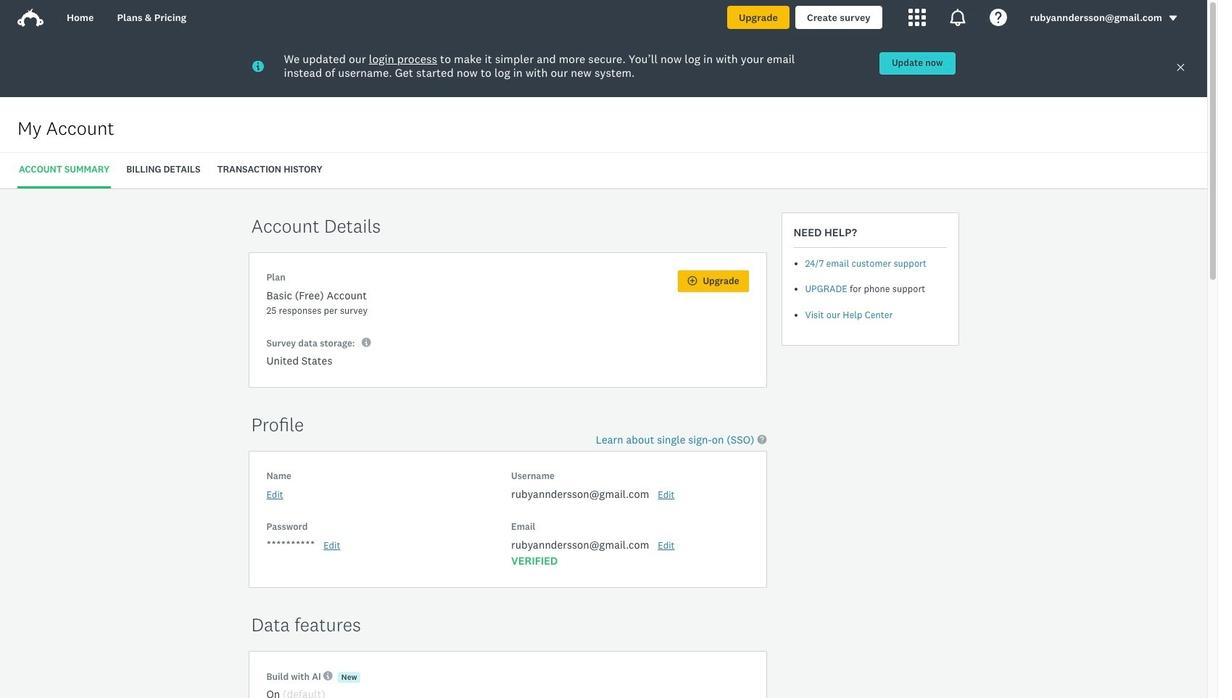 Task type: locate. For each thing, give the bounding box(es) containing it.
surveymonkey logo image
[[17, 9, 44, 27]]

1 products icon image from the left
[[908, 9, 926, 26]]

products icon image
[[908, 9, 926, 26], [949, 9, 966, 26]]

help icon image
[[990, 9, 1007, 26]]

0 horizontal spatial products icon image
[[908, 9, 926, 26]]

dropdown arrow image
[[1168, 13, 1178, 23]]

1 horizontal spatial products icon image
[[949, 9, 966, 26]]



Task type: vqa. For each thing, say whether or not it's contained in the screenshot.
X Image
yes



Task type: describe. For each thing, give the bounding box(es) containing it.
x image
[[1176, 62, 1186, 72]]

2 products icon image from the left
[[949, 9, 966, 26]]



